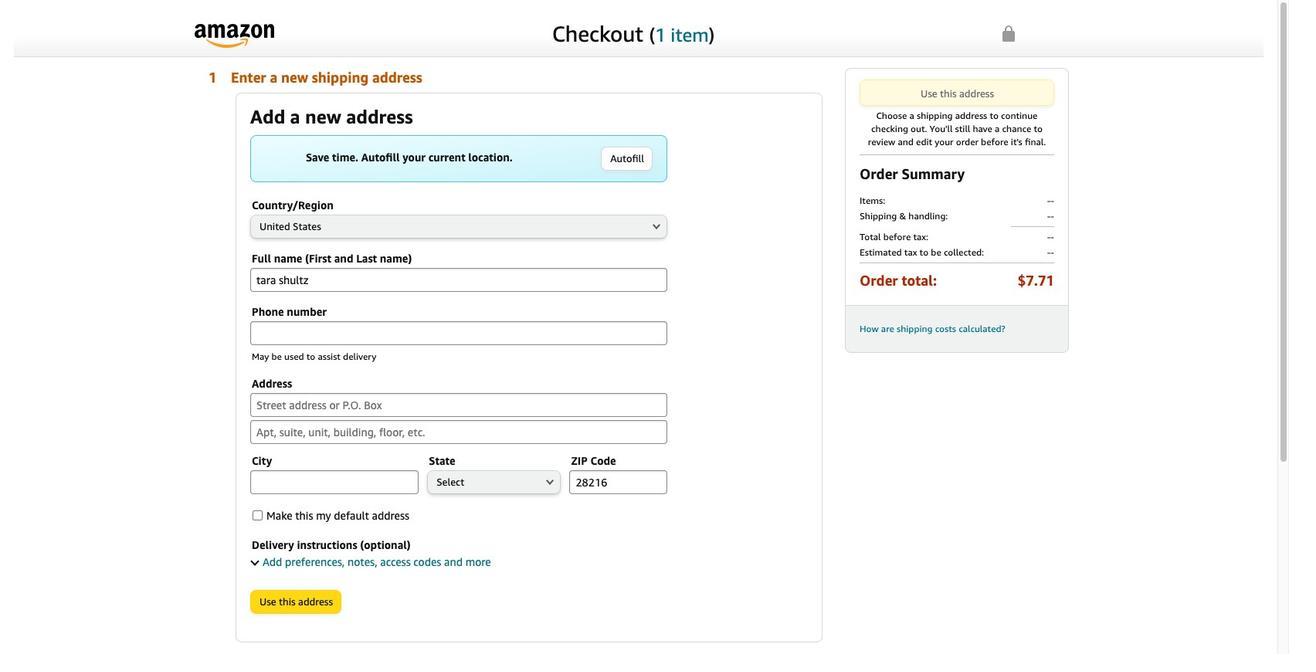 Task type: describe. For each thing, give the bounding box(es) containing it.
be inside enter a new shipping address form
[[272, 351, 282, 362]]

checkout
[[552, 20, 644, 46]]

dropdown image for country/region
[[653, 223, 661, 230]]

a for choose
[[910, 110, 915, 121]]

new for shipping
[[281, 69, 308, 86]]

united states button
[[251, 216, 667, 238]]

1 inside 'checkout ( 1 item )'
[[655, 24, 666, 45]]

city
[[252, 454, 272, 468]]

out.
[[911, 123, 928, 134]]

autofill button
[[602, 148, 652, 170]]

preferences,
[[285, 556, 345, 569]]

delivery
[[343, 351, 377, 362]]

state
[[429, 454, 456, 468]]

1 inside enter a new shipping address form
[[209, 69, 217, 86]]

united states
[[260, 220, 321, 233]]

make this my default address
[[267, 509, 410, 522]]

select button
[[428, 471, 560, 494]]

phone
[[252, 305, 284, 318]]

dropdown image for state
[[546, 479, 554, 485]]

zip code
[[571, 454, 616, 468]]

may be used to assist delivery
[[252, 351, 377, 362]]

my
[[316, 509, 331, 522]]

1 vertical spatial before
[[884, 231, 911, 243]]

item
[[671, 24, 709, 45]]

add for add a new address
[[250, 106, 285, 128]]

full
[[252, 252, 271, 265]]

location.
[[469, 151, 513, 164]]

order for order total:
[[860, 272, 899, 289]]

how are shipping costs calculated? link
[[860, 323, 1006, 335]]

Use this address submit
[[251, 591, 341, 614]]

tax:
[[914, 231, 929, 243]]

Full name (First and Last name) text field
[[250, 268, 668, 292]]

default
[[334, 509, 369, 522]]

order for order summary
[[860, 165, 899, 182]]

address down preferences,
[[298, 596, 333, 608]]

Phone number text field
[[250, 322, 668, 345]]

states
[[293, 220, 321, 233]]

costs
[[936, 323, 957, 335]]

checkout ( 1 item )
[[552, 20, 715, 46]]

-- for to
[[1048, 247, 1055, 258]]

address up add a new address
[[373, 69, 423, 86]]

shipping & handling:
[[860, 210, 949, 222]]

total before tax:
[[860, 231, 929, 243]]

autofill inside autofill button
[[611, 152, 645, 165]]

(
[[650, 24, 655, 45]]

0 vertical spatial use
[[921, 87, 938, 100]]

number
[[287, 305, 327, 318]]

address up 'save time. autofill your current location.'
[[346, 106, 413, 128]]

add preferences, notes, access codes and more
[[263, 556, 491, 569]]

order total:
[[860, 272, 938, 289]]

shipping inside form
[[312, 69, 369, 86]]

codes
[[414, 556, 442, 569]]

enter a new shipping address
[[228, 69, 423, 86]]

code
[[591, 454, 616, 468]]

-- for handling:
[[1048, 210, 1055, 222]]

address
[[252, 377, 292, 390]]

and inside 'choose a shipping address to continue checking out. you'll still have a chance to review and edit your order before it's final.'
[[898, 136, 914, 148]]

full name (first and last name)
[[252, 252, 412, 265]]

enter a new shipping address form
[[209, 68, 823, 649]]

shipping for choose a shipping address to continue checking out. you'll still have a chance to review and edit your order before it's final.
[[917, 110, 953, 121]]

notes,
[[348, 556, 378, 569]]

address up have
[[960, 87, 995, 100]]

a right have
[[996, 123, 1000, 134]]

&
[[900, 210, 907, 222]]

how are shipping costs calculated?
[[860, 323, 1006, 335]]

save
[[306, 151, 330, 164]]

calculated?
[[959, 323, 1006, 335]]

0 vertical spatial use this address
[[921, 87, 995, 100]]

united
[[260, 220, 290, 233]]

checking
[[872, 123, 909, 134]]

order summary
[[860, 165, 966, 182]]

more
[[466, 556, 491, 569]]

are
[[882, 323, 895, 335]]

name
[[274, 252, 302, 265]]

your inside 'choose a shipping address to continue checking out. you'll still have a chance to review and edit your order before it's final.'
[[935, 136, 954, 148]]

estimated tax to be collected:
[[860, 247, 985, 258]]

review
[[869, 136, 896, 148]]

current
[[429, 151, 466, 164]]

total:
[[902, 272, 938, 289]]

2 vertical spatial and
[[444, 556, 463, 569]]



Task type: vqa. For each thing, say whether or not it's contained in the screenshot.
estimated tax to be collected:
yes



Task type: locate. For each thing, give the bounding box(es) containing it.
shipping up add a new address
[[312, 69, 369, 86]]

1 -- from the top
[[1048, 195, 1055, 206]]

to right used
[[307, 351, 316, 362]]

to right tax
[[920, 247, 929, 258]]

select
[[437, 476, 465, 488]]

1 horizontal spatial dropdown image
[[653, 223, 661, 230]]

autofill
[[361, 151, 400, 164], [611, 152, 645, 165]]

tax
[[905, 247, 918, 258]]

-
[[1048, 195, 1051, 206], [1051, 195, 1055, 206], [1048, 210, 1051, 222], [1051, 210, 1055, 222], [1048, 231, 1051, 243], [1051, 231, 1055, 243], [1048, 247, 1051, 258], [1051, 247, 1055, 258]]

this
[[941, 87, 957, 100], [295, 509, 313, 522], [279, 596, 296, 608]]

to
[[990, 110, 999, 121], [1034, 123, 1043, 134], [920, 247, 929, 258], [307, 351, 316, 362]]

your down you'll
[[935, 136, 954, 148]]

shipping inside 'choose a shipping address to continue checking out. you'll still have a chance to review and edit your order before it's final.'
[[917, 110, 953, 121]]

Apt, suite, unit, building, floor, etc. text field
[[250, 420, 668, 444]]

enter
[[231, 69, 266, 86]]

ZIP Code text field
[[570, 471, 668, 495]]

0 horizontal spatial use
[[260, 596, 276, 608]]

0 vertical spatial new
[[281, 69, 308, 86]]

use down delivery
[[260, 596, 276, 608]]

1 vertical spatial add
[[263, 556, 282, 569]]

before down have
[[982, 136, 1009, 148]]

1 vertical spatial 1
[[209, 69, 217, 86]]

be right may
[[272, 351, 282, 362]]

Address text field
[[250, 393, 668, 417]]

phone number
[[252, 305, 327, 318]]

add a new address
[[250, 106, 413, 128]]

time.
[[332, 151, 359, 164]]

estimated
[[860, 247, 902, 258]]

2 horizontal spatial and
[[898, 136, 914, 148]]

may
[[252, 351, 269, 362]]

1 horizontal spatial and
[[444, 556, 463, 569]]

order down estimated
[[860, 272, 899, 289]]

new right 'enter'
[[281, 69, 308, 86]]

used
[[284, 351, 304, 362]]

and left the last
[[334, 252, 354, 265]]

choose
[[877, 110, 908, 121]]

shipping
[[312, 69, 369, 86], [917, 110, 953, 121], [897, 323, 933, 335]]

this for "use this address" submit
[[279, 596, 296, 608]]

add down 'enter'
[[250, 106, 285, 128]]

a right 'enter'
[[270, 69, 278, 86]]

use up out.
[[921, 87, 938, 100]]

0 vertical spatial this
[[941, 87, 957, 100]]

use
[[921, 87, 938, 100], [260, 596, 276, 608]]

how
[[860, 323, 879, 335]]

use inside enter a new shipping address form
[[260, 596, 276, 608]]

this for the make this my default address checkbox
[[295, 509, 313, 522]]

4 -- from the top
[[1048, 247, 1055, 258]]

0 horizontal spatial and
[[334, 252, 354, 265]]

address
[[373, 69, 423, 86], [960, 87, 995, 100], [346, 106, 413, 128], [956, 110, 988, 121], [372, 509, 410, 522], [298, 596, 333, 608]]

have
[[973, 123, 993, 134]]

you'll
[[930, 123, 953, 134]]

edit
[[917, 136, 933, 148]]

add for add preferences, notes, access codes and more
[[263, 556, 282, 569]]

this down preferences,
[[279, 596, 296, 608]]

a
[[270, 69, 278, 86], [290, 106, 300, 128], [910, 110, 915, 121], [996, 123, 1000, 134]]

before up tax
[[884, 231, 911, 243]]

a down enter a new shipping address
[[290, 106, 300, 128]]

1 vertical spatial use
[[260, 596, 276, 608]]

1 order from the top
[[860, 165, 899, 182]]

final.
[[1026, 136, 1047, 148]]

choose a shipping address to continue checking out. you'll still have a chance to review and edit your order before it's final.
[[869, 110, 1047, 148]]

1 vertical spatial use this address
[[260, 596, 333, 608]]

(optional)
[[360, 539, 411, 552]]

0 vertical spatial shipping
[[312, 69, 369, 86]]

save time. autofill your current location. row
[[265, 147, 653, 171]]

still
[[956, 123, 971, 134]]

use this address down preferences,
[[260, 596, 333, 608]]

$7.71
[[1018, 272, 1055, 289]]

add
[[250, 106, 285, 128], [263, 556, 282, 569]]

before
[[982, 136, 1009, 148], [884, 231, 911, 243]]

0 horizontal spatial before
[[884, 231, 911, 243]]

0 horizontal spatial use this address
[[260, 596, 333, 608]]

expand image
[[251, 558, 259, 566]]

a for enter
[[270, 69, 278, 86]]

it's
[[1012, 136, 1023, 148]]

handling:
[[909, 210, 949, 222]]

1 vertical spatial be
[[272, 351, 282, 362]]

a up out.
[[910, 110, 915, 121]]

website is secured with ssl image
[[1003, 26, 1016, 42]]

0 horizontal spatial be
[[272, 351, 282, 362]]

your
[[935, 136, 954, 148], [403, 151, 426, 164]]

2 vertical spatial this
[[279, 596, 296, 608]]

(first
[[305, 252, 332, 265]]

add preferences, notes, access codes and more link
[[250, 555, 491, 570]]

)
[[709, 24, 715, 45]]

shipping for how are shipping costs calculated?
[[897, 323, 933, 335]]

order
[[860, 165, 899, 182], [860, 272, 899, 289]]

0 vertical spatial be
[[932, 247, 942, 258]]

-- for tax:
[[1048, 231, 1055, 243]]

continue
[[1002, 110, 1038, 121]]

make
[[267, 509, 293, 522]]

order
[[957, 136, 979, 148]]

to up final.
[[1034, 123, 1043, 134]]

shipping
[[860, 210, 898, 222]]

and left the edit
[[898, 136, 914, 148]]

a for add
[[290, 106, 300, 128]]

1 vertical spatial new
[[305, 106, 342, 128]]

1 horizontal spatial 1
[[655, 24, 666, 45]]

this up you'll
[[941, 87, 957, 100]]

new for address
[[305, 106, 342, 128]]

to up have
[[990, 110, 999, 121]]

1 left 'enter'
[[209, 69, 217, 86]]

0 horizontal spatial autofill
[[361, 151, 400, 164]]

instructions
[[297, 539, 358, 552]]

chance
[[1003, 123, 1032, 134]]

3 -- from the top
[[1048, 231, 1055, 243]]

2 -- from the top
[[1048, 210, 1055, 222]]

be right tax
[[932, 247, 942, 258]]

1 vertical spatial this
[[295, 509, 313, 522]]

0 vertical spatial your
[[935, 136, 954, 148]]

and left more at bottom left
[[444, 556, 463, 569]]

total
[[860, 231, 882, 243]]

zip
[[571, 454, 588, 468]]

1 horizontal spatial be
[[932, 247, 942, 258]]

your inside row
[[403, 151, 426, 164]]

address inside 'choose a shipping address to continue checking out. you'll still have a chance to review and edit your order before it's final.'
[[956, 110, 988, 121]]

delivery
[[252, 539, 294, 552]]

name)
[[380, 252, 412, 265]]

to inside enter a new shipping address form
[[307, 351, 316, 362]]

1 vertical spatial dropdown image
[[546, 479, 554, 485]]

last
[[356, 252, 377, 265]]

0 vertical spatial add
[[250, 106, 285, 128]]

delivery instructions (optional)
[[252, 539, 411, 552]]

0 vertical spatial and
[[898, 136, 914, 148]]

1 vertical spatial and
[[334, 252, 354, 265]]

shipping up you'll
[[917, 110, 953, 121]]

your left current
[[403, 151, 426, 164]]

new down enter a new shipping address
[[305, 106, 342, 128]]

collected:
[[944, 247, 985, 258]]

0 vertical spatial 1
[[655, 24, 666, 45]]

City text field
[[250, 471, 419, 495]]

1 horizontal spatial use this address
[[921, 87, 995, 100]]

1 horizontal spatial your
[[935, 136, 954, 148]]

0 horizontal spatial 1
[[209, 69, 217, 86]]

add inside add preferences, notes, access codes and more link
[[263, 556, 282, 569]]

save time. autofill your current location.
[[306, 151, 513, 164]]

use this address
[[921, 87, 995, 100], [260, 596, 333, 608]]

0 vertical spatial before
[[982, 136, 1009, 148]]

0 vertical spatial dropdown image
[[653, 223, 661, 230]]

1 horizontal spatial use
[[921, 87, 938, 100]]

1 vertical spatial order
[[860, 272, 899, 289]]

--
[[1048, 195, 1055, 206], [1048, 210, 1055, 222], [1048, 231, 1055, 243], [1048, 247, 1055, 258]]

address up 'still'
[[956, 110, 988, 121]]

1 horizontal spatial autofill
[[611, 152, 645, 165]]

add down delivery
[[263, 556, 282, 569]]

Make this my default address checkbox
[[253, 511, 263, 521]]

1 vertical spatial your
[[403, 151, 426, 164]]

assist
[[318, 351, 341, 362]]

this left my
[[295, 509, 313, 522]]

shipping right are
[[897, 323, 933, 335]]

country/region
[[252, 199, 334, 212]]

items:
[[860, 195, 886, 206]]

order up items:
[[860, 165, 899, 182]]

0 vertical spatial order
[[860, 165, 899, 182]]

access
[[380, 556, 411, 569]]

address up (optional)
[[372, 509, 410, 522]]

new
[[281, 69, 308, 86], [305, 106, 342, 128]]

dropdown image
[[653, 223, 661, 230], [546, 479, 554, 485]]

1 left item
[[655, 24, 666, 45]]

2 vertical spatial shipping
[[897, 323, 933, 335]]

1 vertical spatial shipping
[[917, 110, 953, 121]]

use this address inside enter a new shipping address form
[[260, 596, 333, 608]]

before inside 'choose a shipping address to continue checking out. you'll still have a chance to review and edit your order before it's final.'
[[982, 136, 1009, 148]]

use this address up 'choose a shipping address to continue checking out. you'll still have a chance to review and edit your order before it's final.'
[[921, 87, 995, 100]]

be
[[932, 247, 942, 258], [272, 351, 282, 362]]

0 horizontal spatial dropdown image
[[546, 479, 554, 485]]

2 order from the top
[[860, 272, 899, 289]]

0 horizontal spatial your
[[403, 151, 426, 164]]

summary
[[902, 165, 966, 182]]

1 horizontal spatial before
[[982, 136, 1009, 148]]



